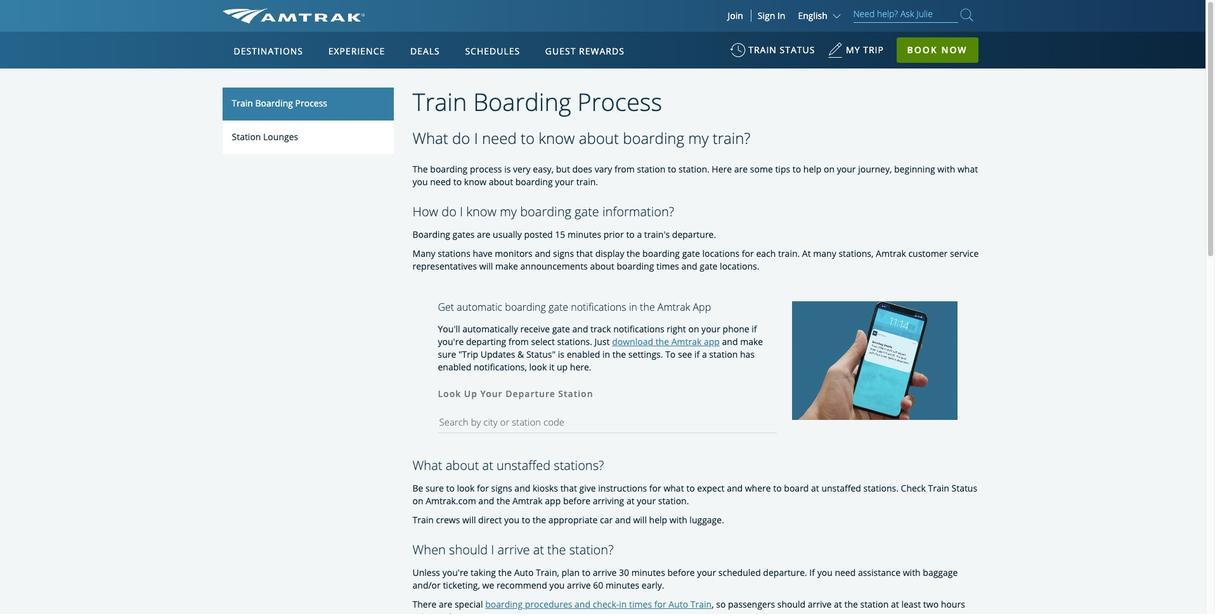 Task type: describe. For each thing, give the bounding box(es) containing it.
track
[[591, 323, 611, 335]]

make inside many stations have monitors and signs that display the boarding gate locations for each train. at many stations, amtrak customer service representatives will make announcements about boarding times and gate locations.
[[495, 260, 518, 272]]

with inside the boarding process is very easy, but does vary from station to station. here are some tips to help on your journey, beginning with what you need to know about boarding your train.
[[938, 163, 956, 175]]

to left here
[[668, 163, 677, 175]]

arrive up the 60 at the bottom
[[593, 567, 617, 579]]

notifications,
[[474, 361, 527, 373]]

, so passengers should arrive at the station at least two hours prior to departure.
[[413, 598, 965, 614]]

and left check-
[[575, 598, 591, 610]]

train. inside many stations have monitors and signs that display the boarding gate locations for each train. at many stations, amtrak customer service representatives will make announcements about boarding times and gate locations.
[[778, 248, 800, 260]]

the inside many stations have monitors and signs that display the boarding gate locations for each train. at many stations, amtrak customer service representatives will make announcements about boarding times and gate locations.
[[627, 248, 640, 260]]

banner containing join
[[0, 0, 1206, 293]]

you'll
[[438, 323, 460, 335]]

are inside the boarding process is very easy, but does vary from station to station. here are some tips to help on your journey, beginning with what you need to know about boarding your train.
[[734, 163, 748, 175]]

locations.
[[720, 260, 760, 272]]

for down early.
[[654, 598, 666, 610]]

and up 'direct'
[[479, 495, 494, 507]]

train's
[[644, 229, 670, 241]]

there
[[413, 598, 437, 610]]

1 horizontal spatial in
[[619, 598, 627, 610]]

is inside the boarding process is very easy, but does vary from station to station. here are some tips to help on your journey, beginning with what you need to know about boarding your train.
[[504, 163, 511, 175]]

2 vertical spatial minutes
[[606, 579, 640, 591]]

do for what
[[452, 127, 470, 148]]

download the amtrak app link
[[612, 335, 720, 348]]

gate up boarding gates are usually posted 15 minutes prior to a train's departure.
[[575, 203, 599, 220]]

my
[[846, 44, 861, 56]]

i for arrive
[[491, 541, 494, 558]]

the up train,
[[548, 541, 566, 558]]

to down information?
[[626, 229, 635, 241]]

0 vertical spatial know
[[539, 127, 575, 148]]

guest rewards
[[545, 45, 625, 57]]

where
[[745, 482, 771, 494]]

the inside be sure to look for signs and kiosks that give instructions for what to expect and where to board at unstaffed stations. check train status on amtrak.com and the amtrak app before arriving at your station.
[[497, 495, 510, 507]]

automatic
[[457, 300, 503, 314]]

arrive up the recommend
[[498, 541, 530, 558]]

ticketing,
[[443, 579, 480, 591]]

you're inside unless you're taking the auto train, plan to arrive 30 minutes before your scheduled departure. if you need assistance with baggage and/or ticketing, we recommend you arrive 60 minutes early.
[[443, 567, 468, 579]]

just
[[595, 335, 610, 348]]

you right 'direct'
[[504, 514, 520, 526]]

car
[[600, 514, 613, 526]]

see
[[678, 348, 692, 360]]

before inside be sure to look for signs and kiosks that give instructions for what to expect and where to board at unstaffed stations. check train status on amtrak.com and the amtrak app before arriving at your station.
[[563, 495, 591, 507]]

need inside the boarding process is very easy, but does vary from station to station. here are some tips to help on your journey, beginning with what you need to know about boarding your train.
[[430, 176, 451, 188]]

arrive inside , so passengers should arrive at the station at least two hours prior to departure.
[[808, 598, 832, 610]]

look up your departure station
[[438, 388, 593, 400]]

join
[[728, 10, 743, 22]]

schedules
[[465, 45, 520, 57]]

boarding down display
[[617, 260, 654, 272]]

amtrak up right
[[658, 300, 690, 314]]

about up vary
[[579, 127, 619, 148]]

prior inside , so passengers should arrive at the station at least two hours prior to departure.
[[413, 611, 433, 614]]

train?
[[713, 127, 751, 148]]

boarding down train's
[[643, 248, 680, 260]]

from inside the you'll automatically receive gate and track notifications right on your phone if you're departing from select stations. just
[[509, 335, 529, 348]]

procedures
[[525, 598, 572, 610]]

search icon image
[[961, 6, 973, 23]]

0 horizontal spatial times
[[629, 598, 652, 610]]

0 horizontal spatial unstaffed
[[497, 457, 551, 474]]

to right tips
[[793, 163, 801, 175]]

0 vertical spatial notifications
[[571, 300, 627, 314]]

assistance
[[858, 567, 901, 579]]

0 vertical spatial minutes
[[568, 229, 601, 241]]

1 horizontal spatial my
[[688, 127, 709, 148]]

gate inside the you'll automatically receive gate and track notifications right on your phone if you're departing from select stations. just
[[552, 323, 570, 335]]

stations. inside the you'll automatically receive gate and track notifications right on your phone if you're departing from select stations. just
[[557, 335, 592, 348]]

here
[[712, 163, 732, 175]]

in inside the and make sure "trip updates & status" is enabled in the settings. to see if a station has enabled notifications, look it up here.
[[603, 348, 610, 360]]

passengers
[[728, 598, 775, 610]]

what do i need to know about boarding my train?
[[413, 127, 751, 148]]

signs for for
[[491, 482, 512, 494]]

0 vertical spatial should
[[449, 541, 488, 558]]

to up when should i arrive at the station?
[[522, 514, 530, 526]]

should inside , so passengers should arrive at the station at least two hours prior to departure.
[[778, 598, 806, 610]]

on inside the boarding process is very easy, but does vary from station to station. here are some tips to help on your journey, beginning with what you need to know about boarding your train.
[[824, 163, 835, 175]]

app
[[693, 300, 711, 314]]

with inside unless you're taking the auto train, plan to arrive 30 minutes before your scheduled departure. if you need assistance with baggage and/or ticketing, we recommend you arrive 60 minutes early.
[[903, 567, 921, 579]]

amtrak inside be sure to look for signs and kiosks that give instructions for what to expect and where to board at unstaffed stations. check train status on amtrak.com and the amtrak app before arriving at your station.
[[513, 495, 543, 507]]

on inside the you'll automatically receive gate and track notifications right on your phone if you're departing from select stations. just
[[689, 323, 699, 335]]

to
[[666, 348, 676, 360]]

to up amtrak.com at the bottom
[[446, 482, 455, 494]]

special
[[455, 598, 483, 610]]

unless
[[413, 567, 440, 579]]

1 vertical spatial are
[[477, 229, 491, 241]]

your down but
[[555, 176, 574, 188]]

signs for and
[[553, 248, 574, 260]]

1 horizontal spatial boarding
[[413, 229, 450, 241]]

station. inside be sure to look for signs and kiosks that give instructions for what to expect and where to board at unstaffed stations. check train status on amtrak.com and the amtrak app before arriving at your station.
[[658, 495, 689, 507]]

boarding down easy,
[[516, 176, 553, 188]]

and right car
[[615, 514, 631, 526]]

about up amtrak.com at the bottom
[[446, 457, 479, 474]]

need inside unless you're taking the auto train, plan to arrive 30 minutes before your scheduled departure. if you need assistance with baggage and/or ticketing, we recommend you arrive 60 minutes early.
[[835, 567, 856, 579]]

the inside unless you're taking the auto train, plan to arrive 30 minutes before your scheduled departure. if you need assistance with baggage and/or ticketing, we recommend you arrive 60 minutes early.
[[498, 567, 512, 579]]

do for how
[[442, 203, 457, 220]]

0 vertical spatial need
[[482, 127, 517, 148]]

sure inside be sure to look for signs and kiosks that give instructions for what to expect and where to board at unstaffed stations. check train status on amtrak.com and the amtrak app before arriving at your station.
[[426, 482, 444, 494]]

right
[[667, 323, 686, 335]]

before inside unless you're taking the auto train, plan to arrive 30 minutes before your scheduled departure. if you need assistance with baggage and/or ticketing, we recommend you arrive 60 minutes early.
[[668, 567, 695, 579]]

to up gates
[[453, 176, 462, 188]]

we
[[482, 579, 494, 591]]

two
[[924, 598, 939, 610]]

so
[[716, 598, 726, 610]]

stations?
[[554, 457, 604, 474]]

you right if at the bottom right of page
[[817, 567, 833, 579]]

and left kiosks
[[515, 482, 531, 494]]

it
[[549, 361, 555, 373]]

my trip button
[[828, 38, 884, 69]]

and up app
[[682, 260, 698, 272]]

about inside the boarding process is very easy, but does vary from station to station. here are some tips to help on your journey, beginning with what you need to know about boarding your train.
[[489, 176, 513, 188]]

your inside unless you're taking the auto train, plan to arrive 30 minutes before your scheduled departure. if you need assistance with baggage and/or ticketing, we recommend you arrive 60 minutes early.
[[697, 567, 716, 579]]

deals button
[[405, 34, 445, 69]]

0 horizontal spatial will
[[462, 514, 476, 526]]

station lounges
[[232, 131, 298, 143]]

boarding right the
[[430, 163, 468, 175]]

give
[[580, 482, 596, 494]]

sign in
[[758, 10, 786, 22]]

boarding up the boarding process is very easy, but does vary from station to station. here are some tips to help on your journey, beginning with what you need to know about boarding your train. on the top of the page
[[623, 127, 684, 148]]

when should i arrive at the station?
[[413, 541, 614, 558]]

process inside secondary navigation
[[295, 97, 327, 109]]

train down the "deals" popup button
[[413, 85, 467, 118]]

now
[[942, 44, 968, 56]]

amtrak inside many stations have monitors and signs that display the boarding gate locations for each train. at many stations, amtrak customer service representatives will make announcements about boarding times and gate locations.
[[876, 248, 906, 260]]

1 vertical spatial auto
[[669, 598, 688, 610]]

boarding up receive
[[505, 300, 546, 314]]

2 horizontal spatial will
[[633, 514, 647, 526]]

1 horizontal spatial process
[[578, 85, 662, 118]]

hours
[[941, 598, 965, 610]]

be
[[413, 482, 423, 494]]

amtrak up "see"
[[672, 335, 702, 348]]

and inside the you'll automatically receive gate and track notifications right on your phone if you're departing from select stations. just
[[573, 323, 588, 335]]

book now button
[[897, 37, 979, 63]]

on inside be sure to look for signs and kiosks that give instructions for what to expect and where to board at unstaffed stations. check train status on amtrak.com and the amtrak app before arriving at your station.
[[413, 495, 423, 507]]

receive
[[520, 323, 550, 335]]

to left board
[[773, 482, 782, 494]]

1 horizontal spatial departure.
[[672, 229, 716, 241]]

does
[[572, 163, 593, 175]]

gate up receive
[[549, 300, 568, 314]]

guest
[[545, 45, 576, 57]]

Please enter your search item search field
[[854, 6, 958, 23]]

download
[[612, 335, 653, 348]]

2 horizontal spatial boarding
[[473, 85, 571, 118]]

luggage.
[[690, 514, 724, 526]]

for up 'direct'
[[477, 482, 489, 494]]

station inside the and make sure "trip updates & status" is enabled in the settings. to see if a station has enabled notifications, look it up here.
[[709, 348, 738, 360]]

0 vertical spatial in
[[629, 300, 637, 314]]

1 horizontal spatial train boarding process
[[413, 85, 662, 118]]

book now
[[907, 44, 968, 56]]

kiosks
[[533, 482, 558, 494]]

notifications inside the you'll automatically receive gate and track notifications right on your phone if you're departing from select stations. just
[[614, 323, 665, 335]]

that inside many stations have monitors and signs that display the boarding gate locations for each train. at many stations, amtrak customer service representatives will make announcements about boarding times and gate locations.
[[576, 248, 593, 260]]

sign
[[758, 10, 775, 22]]

has
[[740, 348, 755, 360]]

download the amtrak app
[[612, 335, 720, 348]]

appropriate
[[549, 514, 598, 526]]

your inside be sure to look for signs and kiosks that give instructions for what to expect and where to board at unstaffed stations. check train status on amtrak.com and the amtrak app before arriving at your station.
[[637, 495, 656, 507]]

you down train,
[[550, 579, 565, 591]]

join button
[[720, 10, 752, 22]]

auto inside unless you're taking the auto train, plan to arrive 30 minutes before your scheduled departure. if you need assistance with baggage and/or ticketing, we recommend you arrive 60 minutes early.
[[514, 567, 534, 579]]

0 vertical spatial enabled
[[567, 348, 600, 360]]

1 vertical spatial with
[[670, 514, 687, 526]]

departure. for station
[[446, 611, 490, 614]]

the inside , so passengers should arrive at the station at least two hours prior to departure.
[[845, 598, 858, 610]]

train left so
[[691, 598, 712, 610]]

book
[[907, 44, 938, 56]]

automatically
[[463, 323, 518, 335]]

announcements
[[521, 260, 588, 272]]

many
[[413, 248, 436, 260]]

will inside many stations have monitors and signs that display the boarding gate locations for each train. at many stations, amtrak customer service representatives will make announcements about boarding times and gate locations.
[[479, 260, 493, 272]]

sure inside the and make sure "trip updates & status" is enabled in the settings. to see if a station has enabled notifications, look it up here.
[[438, 348, 456, 360]]

stations
[[438, 248, 471, 260]]

destinations button
[[229, 34, 308, 69]]

least
[[902, 598, 921, 610]]

select
[[531, 335, 555, 348]]

board
[[784, 482, 809, 494]]

departure. for to
[[763, 567, 807, 579]]

times inside many stations have monitors and signs that display the boarding gate locations for each train. at many stations, amtrak customer service representatives will make announcements about boarding times and gate locations.
[[657, 260, 679, 272]]

when
[[413, 541, 446, 558]]

15
[[555, 229, 565, 241]]

direct
[[478, 514, 502, 526]]

be sure to look for signs and kiosks that give instructions for what to expect and where to board at unstaffed stations. check train status on amtrak.com and the amtrak app before arriving at your station.
[[413, 482, 978, 507]]

"trip
[[459, 348, 478, 360]]

for right instructions
[[649, 482, 661, 494]]

app inside be sure to look for signs and kiosks that give instructions for what to expect and where to board at unstaffed stations. check train status on amtrak.com and the amtrak app before arriving at your station.
[[545, 495, 561, 507]]

1 horizontal spatial app
[[704, 335, 720, 348]]

boarding up posted
[[520, 203, 571, 220]]

english button
[[798, 10, 844, 22]]

easy,
[[533, 163, 554, 175]]

train status link
[[730, 38, 815, 69]]

baggage
[[923, 567, 958, 579]]

unstaffed inside be sure to look for signs and kiosks that give instructions for what to expect and where to board at unstaffed stations. check train status on amtrak.com and the amtrak app before arriving at your station.
[[822, 482, 861, 494]]



Task type: locate. For each thing, give the bounding box(es) containing it.
1 vertical spatial prior
[[413, 611, 433, 614]]

Please enter station name or code text field
[[438, 405, 777, 433]]

2 vertical spatial know
[[466, 203, 497, 220]]

will right car
[[633, 514, 647, 526]]

1 vertical spatial before
[[668, 567, 695, 579]]

about inside many stations have monitors and signs that display the boarding gate locations for each train. at many stations, amtrak customer service representatives will make announcements about boarding times and gate locations.
[[590, 260, 615, 272]]

check-
[[593, 598, 619, 610]]

stations. inside be sure to look for signs and kiosks that give instructions for what to expect and where to board at unstaffed stations. check train status on amtrak.com and the amtrak app before arriving at your station.
[[864, 482, 899, 494]]

need
[[482, 127, 517, 148], [430, 176, 451, 188], [835, 567, 856, 579]]

1 horizontal spatial unstaffed
[[822, 482, 861, 494]]

sure
[[438, 348, 456, 360], [426, 482, 444, 494]]

in
[[778, 10, 786, 22]]

times
[[657, 260, 679, 272], [629, 598, 652, 610]]

0 vertical spatial auto
[[514, 567, 534, 579]]

boarding inside secondary navigation
[[255, 97, 293, 109]]

1 horizontal spatial a
[[702, 348, 707, 360]]

the up download
[[640, 300, 655, 314]]

sure right be
[[426, 482, 444, 494]]

your up ,
[[697, 567, 716, 579]]

that left display
[[576, 248, 593, 260]]

train. inside the boarding process is very easy, but does vary from station to station. here are some tips to help on your journey, beginning with what you need to know about boarding your train.
[[576, 176, 598, 188]]

station inside the boarding process is very easy, but does vary from station to station. here are some tips to help on your journey, beginning with what you need to know about boarding your train.
[[637, 163, 666, 175]]

0 vertical spatial what
[[413, 127, 448, 148]]

about down process
[[489, 176, 513, 188]]

0 horizontal spatial app
[[545, 495, 561, 507]]

monitors
[[495, 248, 533, 260]]

0 vertical spatial do
[[452, 127, 470, 148]]

for inside many stations have monitors and signs that display the boarding gate locations for each train. at many stations, amtrak customer service representatives will make announcements about boarding times and gate locations.
[[742, 248, 754, 260]]

with left baggage
[[903, 567, 921, 579]]

1 horizontal spatial before
[[668, 567, 695, 579]]

1 vertical spatial do
[[442, 203, 457, 220]]

to up the very
[[521, 127, 535, 148]]

rewards
[[579, 45, 625, 57]]

if inside the you'll automatically receive gate and track notifications right on your phone if you're departing from select stations. just
[[752, 323, 757, 335]]

a left train's
[[637, 229, 642, 241]]

you're inside the you'll automatically receive gate and track notifications right on your phone if you're departing from select stations. just
[[438, 335, 464, 348]]

what left expect
[[664, 482, 684, 494]]

station inside secondary navigation
[[232, 131, 261, 143]]

i up process
[[474, 127, 478, 148]]

0 vertical spatial i
[[474, 127, 478, 148]]

in down just
[[603, 348, 610, 360]]

train
[[413, 85, 467, 118], [232, 97, 253, 109], [928, 482, 950, 494], [413, 514, 434, 526], [691, 598, 712, 610]]

process up what do i need to know about boarding my train?
[[578, 85, 662, 118]]

my left train? at the right top of page
[[688, 127, 709, 148]]

1 horizontal spatial look
[[529, 361, 547, 373]]

up
[[557, 361, 568, 373]]

i for need
[[474, 127, 478, 148]]

0 horizontal spatial a
[[637, 229, 642, 241]]

experience button
[[323, 34, 390, 69]]

station. inside the boarding process is very easy, but does vary from station to station. here are some tips to help on your journey, beginning with what you need to know about boarding your train.
[[679, 163, 710, 175]]

what about at unstaffed stations?
[[413, 457, 604, 474]]

to right plan at bottom
[[582, 567, 591, 579]]

look inside be sure to look for signs and kiosks that give instructions for what to expect and where to board at unstaffed stations. check train status on amtrak.com and the amtrak app before arriving at your station.
[[457, 482, 475, 494]]

minutes down 30
[[606, 579, 640, 591]]

is inside the and make sure "trip updates & status" is enabled in the settings. to see if a station has enabled notifications, look it up here.
[[558, 348, 565, 360]]

0 horizontal spatial enabled
[[438, 361, 472, 373]]

1 vertical spatial that
[[561, 482, 577, 494]]

train boarding process link
[[222, 87, 394, 120]]

0 horizontal spatial should
[[449, 541, 488, 558]]

signs inside be sure to look for signs and kiosks that give instructions for what to expect and where to board at unstaffed stations. check train status on amtrak.com and the amtrak app before arriving at your station.
[[491, 482, 512, 494]]

2 vertical spatial with
[[903, 567, 921, 579]]

1 horizontal spatial signs
[[553, 248, 574, 260]]

1 horizontal spatial is
[[558, 348, 565, 360]]

look up amtrak.com at the bottom
[[457, 482, 475, 494]]

departure. inside , so passengers should arrive at the station at least two hours prior to departure.
[[446, 611, 490, 614]]

0 vertical spatial are
[[734, 163, 748, 175]]

signs up announcements
[[553, 248, 574, 260]]

departure
[[506, 388, 556, 400]]

banner
[[0, 0, 1206, 293]]

and up announcements
[[535, 248, 551, 260]]

english
[[798, 10, 828, 22]]

crews
[[436, 514, 460, 526]]

0 horizontal spatial my
[[500, 203, 517, 220]]

in up download
[[629, 300, 637, 314]]

i up taking
[[491, 541, 494, 558]]

2 horizontal spatial departure.
[[763, 567, 807, 579]]

1 vertical spatial should
[[778, 598, 806, 610]]

a inside the and make sure "trip updates & status" is enabled in the settings. to see if a station has enabled notifications, look it up here.
[[702, 348, 707, 360]]

your
[[837, 163, 856, 175], [555, 176, 574, 188], [702, 323, 721, 335], [637, 495, 656, 507], [697, 567, 716, 579]]

need up process
[[482, 127, 517, 148]]

updates
[[481, 348, 515, 360]]

about
[[579, 127, 619, 148], [489, 176, 513, 188], [590, 260, 615, 272], [446, 457, 479, 474]]

many stations have monitors and signs that display the boarding gate locations for each train. at many stations, amtrak customer service representatives will make announcements about boarding times and gate locations.
[[413, 248, 979, 272]]

status
[[780, 44, 815, 56]]

application
[[270, 106, 574, 283]]

1 horizontal spatial with
[[903, 567, 921, 579]]

1 vertical spatial minutes
[[632, 567, 665, 579]]

what for what about at unstaffed stations?
[[413, 457, 442, 474]]

1 horizontal spatial station
[[558, 388, 593, 400]]

0 vertical spatial help
[[804, 163, 822, 175]]

app down kiosks
[[545, 495, 561, 507]]

representatives
[[413, 260, 477, 272]]

scheduled
[[719, 567, 761, 579]]

station down 'here.' in the bottom left of the page
[[558, 388, 593, 400]]

2 horizontal spatial need
[[835, 567, 856, 579]]

that
[[576, 248, 593, 260], [561, 482, 577, 494]]

the up to
[[656, 335, 669, 348]]

what inside the boarding process is very easy, but does vary from station to station. here are some tips to help on your journey, beginning with what you need to know about boarding your train.
[[958, 163, 978, 175]]

know inside the boarding process is very easy, but does vary from station to station. here are some tips to help on your journey, beginning with what you need to know about boarding your train.
[[464, 176, 487, 188]]

at
[[482, 457, 493, 474], [811, 482, 819, 494], [627, 495, 635, 507], [533, 541, 544, 558], [834, 598, 842, 610], [891, 598, 899, 610]]

2 vertical spatial need
[[835, 567, 856, 579]]

gates
[[453, 229, 475, 241]]

some
[[750, 163, 773, 175]]

locations
[[703, 248, 740, 260]]

deals
[[410, 45, 440, 57]]

schedules link
[[460, 32, 525, 69]]

for up locations.
[[742, 248, 754, 260]]

notifications up track
[[571, 300, 627, 314]]

2 vertical spatial departure.
[[446, 611, 490, 614]]

0 vertical spatial station
[[232, 131, 261, 143]]

usually
[[493, 229, 522, 241]]

1 vertical spatial train.
[[778, 248, 800, 260]]

are right the there
[[439, 598, 452, 610]]

experience
[[328, 45, 385, 57]]

to inside unless you're taking the auto train, plan to arrive 30 minutes before your scheduled departure. if you need assistance with baggage and/or ticketing, we recommend you arrive 60 minutes early.
[[582, 567, 591, 579]]

2 horizontal spatial in
[[629, 300, 637, 314]]

should right passengers
[[778, 598, 806, 610]]

1 vertical spatial notifications
[[614, 323, 665, 335]]

your inside the you'll automatically receive gate and track notifications right on your phone if you're departing from select stations. just
[[702, 323, 721, 335]]

1 horizontal spatial station
[[709, 348, 738, 360]]

1 horizontal spatial need
[[482, 127, 517, 148]]

1 horizontal spatial times
[[657, 260, 679, 272]]

and inside the and make sure "trip updates & status" is enabled in the settings. to see if a station has enabled notifications, look it up here.
[[722, 335, 738, 348]]

lounges
[[263, 131, 298, 143]]

sure left "trip
[[438, 348, 456, 360]]

train boarding process up lounges
[[232, 97, 327, 109]]

gate left locations
[[682, 248, 700, 260]]

&
[[518, 348, 524, 360]]

0 vertical spatial app
[[704, 335, 720, 348]]

early.
[[642, 579, 665, 591]]

2 what from the top
[[413, 457, 442, 474]]

to left expect
[[687, 482, 695, 494]]

amtrak image
[[222, 8, 365, 23]]

prior down the there
[[413, 611, 433, 614]]

0 horizontal spatial station
[[637, 163, 666, 175]]

auto up the recommend
[[514, 567, 534, 579]]

many
[[813, 248, 837, 260]]

i for know
[[460, 203, 463, 220]]

departing
[[466, 335, 506, 348]]

train
[[749, 44, 777, 56]]

journey,
[[858, 163, 892, 175]]

do up process
[[452, 127, 470, 148]]

make down monitors
[[495, 260, 518, 272]]

2 vertical spatial station
[[860, 598, 889, 610]]

stations. left check
[[864, 482, 899, 494]]

service
[[950, 248, 979, 260]]

will down have
[[479, 260, 493, 272]]

train. down does on the top
[[576, 176, 598, 188]]

60
[[593, 579, 604, 591]]

what for what do i need to know about boarding my train?
[[413, 127, 448, 148]]

tips
[[775, 163, 791, 175]]

2 vertical spatial on
[[413, 495, 423, 507]]

need right if at the bottom right of page
[[835, 567, 856, 579]]

train inside be sure to look for signs and kiosks that give instructions for what to expect and where to board at unstaffed stations. check train status on amtrak.com and the amtrak app before arriving at your station.
[[928, 482, 950, 494]]

help down be sure to look for signs and kiosks that give instructions for what to expect and where to board at unstaffed stations. check train status on amtrak.com and the amtrak app before arriving at your station.
[[649, 514, 667, 526]]

and left where
[[727, 482, 743, 494]]

have
[[473, 248, 493, 260]]

2 horizontal spatial are
[[734, 163, 748, 175]]

make inside the and make sure "trip updates & status" is enabled in the settings. to see if a station has enabled notifications, look it up here.
[[740, 335, 763, 348]]

1 horizontal spatial train.
[[778, 248, 800, 260]]

the left "least"
[[845, 598, 858, 610]]

get automatic boarding gate notifications in the amtrak app
[[438, 300, 711, 314]]

what up be
[[413, 457, 442, 474]]

you inside the boarding process is very easy, but does vary from station to station. here are some tips to help on your journey, beginning with what you need to know about boarding your train.
[[413, 176, 428, 188]]

0 horizontal spatial need
[[430, 176, 451, 188]]

status"
[[526, 348, 556, 360]]

1 horizontal spatial i
[[474, 127, 478, 148]]

1 vertical spatial times
[[629, 598, 652, 610]]

what inside be sure to look for signs and kiosks that give instructions for what to expect and where to board at unstaffed stations. check train status on amtrak.com and the amtrak app before arriving at your station.
[[664, 482, 684, 494]]

arriving
[[593, 495, 624, 507]]

unless you're taking the auto train, plan to arrive 30 minutes before your scheduled departure. if you need assistance with baggage and/or ticketing, we recommend you arrive 60 minutes early.
[[413, 567, 958, 591]]

will
[[479, 260, 493, 272], [462, 514, 476, 526], [633, 514, 647, 526]]

0 vertical spatial a
[[637, 229, 642, 241]]

unstaffed right board
[[822, 482, 861, 494]]

and left track
[[573, 323, 588, 335]]

0 vertical spatial unstaffed
[[497, 457, 551, 474]]

1 vertical spatial a
[[702, 348, 707, 360]]

on right right
[[689, 323, 699, 335]]

what
[[958, 163, 978, 175], [664, 482, 684, 494]]

from inside the boarding process is very easy, but does vary from station to station. here are some tips to help on your journey, beginning with what you need to know about boarding your train.
[[615, 163, 635, 175]]

train boarding process down guest
[[413, 85, 662, 118]]

boarding down we
[[485, 598, 523, 610]]

1 vertical spatial signs
[[491, 482, 512, 494]]

1 horizontal spatial from
[[615, 163, 635, 175]]

1 vertical spatial on
[[689, 323, 699, 335]]

1 horizontal spatial what
[[958, 163, 978, 175]]

before up , so passengers should arrive at the station at least two hours prior to departure.
[[668, 567, 695, 579]]

what right beginning in the right top of the page
[[958, 163, 978, 175]]

0 horizontal spatial i
[[460, 203, 463, 220]]

2 horizontal spatial station
[[860, 598, 889, 610]]

help inside the boarding process is very easy, but does vary from station to station. here are some tips to help on your journey, beginning with what you need to know about boarding your train.
[[804, 163, 822, 175]]

that inside be sure to look for signs and kiosks that give instructions for what to expect and where to board at unstaffed stations. check train status on amtrak.com and the amtrak app before arriving at your station.
[[561, 482, 577, 494]]

0 horizontal spatial train boarding process
[[232, 97, 327, 109]]

you'll automatically receive gate and track notifications right on your phone if you're departing from select stations. just
[[438, 323, 757, 348]]

1 horizontal spatial prior
[[604, 229, 624, 241]]

1 vertical spatial is
[[558, 348, 565, 360]]

should up taking
[[449, 541, 488, 558]]

the boarding process is very easy, but does vary from station to station. here are some tips to help on your journey, beginning with what you need to know about boarding your train.
[[413, 163, 978, 188]]

train up station lounges at the left
[[232, 97, 253, 109]]

1 vertical spatial help
[[649, 514, 667, 526]]

signs down the what about at unstaffed stations?
[[491, 482, 512, 494]]

1 vertical spatial need
[[430, 176, 451, 188]]

train left crews at the left bottom
[[413, 514, 434, 526]]

departure. inside unless you're taking the auto train, plan to arrive 30 minutes before your scheduled departure. if you need assistance with baggage and/or ticketing, we recommend you arrive 60 minutes early.
[[763, 567, 807, 579]]

process up station lounges link
[[295, 97, 327, 109]]

the down kiosks
[[533, 514, 546, 526]]

1 horizontal spatial auto
[[669, 598, 688, 610]]

1 horizontal spatial if
[[752, 323, 757, 335]]

if inside the and make sure "trip updates & status" is enabled in the settings. to see if a station has enabled notifications, look it up here.
[[695, 348, 700, 360]]

status
[[952, 482, 978, 494]]

the right display
[[627, 248, 640, 260]]

,
[[712, 598, 714, 610]]

2 horizontal spatial i
[[491, 541, 494, 558]]

1 vertical spatial app
[[545, 495, 561, 507]]

times down early.
[[629, 598, 652, 610]]

1 vertical spatial sure
[[426, 482, 444, 494]]

boarding up lounges
[[255, 97, 293, 109]]

1 vertical spatial station
[[558, 388, 593, 400]]

information?
[[603, 203, 674, 220]]

train right check
[[928, 482, 950, 494]]

amtrak.com
[[426, 495, 476, 507]]

1 vertical spatial departure.
[[763, 567, 807, 579]]

0 horizontal spatial station
[[232, 131, 261, 143]]

sign in button
[[758, 10, 786, 22]]

on
[[824, 163, 835, 175], [689, 323, 699, 335], [413, 495, 423, 507]]

arrive down plan at bottom
[[567, 579, 591, 591]]

signs inside many stations have monitors and signs that display the boarding gate locations for each train. at many stations, amtrak customer service representatives will make announcements about boarding times and gate locations.
[[553, 248, 574, 260]]

i up gates
[[460, 203, 463, 220]]

amtrak down kiosks
[[513, 495, 543, 507]]

1 horizontal spatial will
[[479, 260, 493, 272]]

0 vertical spatial with
[[938, 163, 956, 175]]

know up gates
[[466, 203, 497, 220]]

departure. up many stations have monitors and signs that display the boarding gate locations for each train. at many stations, amtrak customer service representatives will make announcements about boarding times and gate locations.
[[672, 229, 716, 241]]

2 vertical spatial in
[[619, 598, 627, 610]]

departure. left if at the bottom right of page
[[763, 567, 807, 579]]

1 vertical spatial if
[[695, 348, 700, 360]]

before down the give on the bottom left of page
[[563, 495, 591, 507]]

2 vertical spatial i
[[491, 541, 494, 558]]

0 horizontal spatial on
[[413, 495, 423, 507]]

gate down locations
[[700, 260, 718, 272]]

regions map image
[[270, 106, 574, 283]]

secondary navigation
[[222, 87, 413, 614]]

1 horizontal spatial help
[[804, 163, 822, 175]]

train,
[[536, 567, 559, 579]]

a
[[637, 229, 642, 241], [702, 348, 707, 360]]

1 horizontal spatial make
[[740, 335, 763, 348]]

boarding up many at the top left of the page
[[413, 229, 450, 241]]

in down 30
[[619, 598, 627, 610]]

signs
[[553, 248, 574, 260], [491, 482, 512, 494]]

know down process
[[464, 176, 487, 188]]

instructions
[[598, 482, 647, 494]]

0 horizontal spatial are
[[439, 598, 452, 610]]

1 vertical spatial what
[[413, 457, 442, 474]]

how
[[413, 203, 438, 220]]

1 horizontal spatial should
[[778, 598, 806, 610]]

know
[[539, 127, 575, 148], [464, 176, 487, 188], [466, 203, 497, 220]]

your left journey, at right top
[[837, 163, 856, 175]]

1 what from the top
[[413, 127, 448, 148]]

minutes right 15 at the left of the page
[[568, 229, 601, 241]]

boarding gates are usually posted 15 minutes prior to a train's departure.
[[413, 229, 716, 241]]

look inside the and make sure "trip updates & status" is enabled in the settings. to see if a station has enabled notifications, look it up here.
[[529, 361, 547, 373]]

1 vertical spatial make
[[740, 335, 763, 348]]

guest rewards button
[[540, 34, 630, 69]]

on down be
[[413, 495, 423, 507]]

plan
[[562, 567, 580, 579]]

train boarding process inside secondary navigation
[[232, 97, 327, 109]]

departure.
[[672, 229, 716, 241], [763, 567, 807, 579], [446, 611, 490, 614]]

1 horizontal spatial stations.
[[864, 482, 899, 494]]

the
[[413, 163, 428, 175]]

my up usually
[[500, 203, 517, 220]]

0 vertical spatial if
[[752, 323, 757, 335]]

train inside secondary navigation
[[232, 97, 253, 109]]

station inside , so passengers should arrive at the station at least two hours prior to departure.
[[860, 598, 889, 610]]

the inside the and make sure "trip updates & status" is enabled in the settings. to see if a station has enabled notifications, look it up here.
[[613, 348, 626, 360]]

to
[[521, 127, 535, 148], [668, 163, 677, 175], [793, 163, 801, 175], [453, 176, 462, 188], [626, 229, 635, 241], [446, 482, 455, 494], [687, 482, 695, 494], [773, 482, 782, 494], [522, 514, 530, 526], [582, 567, 591, 579], [435, 611, 444, 614]]

should
[[449, 541, 488, 558], [778, 598, 806, 610]]

to down the there
[[435, 611, 444, 614]]

a right "see"
[[702, 348, 707, 360]]

prior up display
[[604, 229, 624, 241]]

how do i know my boarding gate information?
[[413, 203, 674, 220]]

look
[[438, 388, 461, 400]]

from right vary
[[615, 163, 635, 175]]

the up 'direct'
[[497, 495, 510, 507]]

1 vertical spatial stations.
[[864, 482, 899, 494]]

0 horizontal spatial help
[[649, 514, 667, 526]]

1 horizontal spatial on
[[689, 323, 699, 335]]

0 vertical spatial from
[[615, 163, 635, 175]]

1 vertical spatial enabled
[[438, 361, 472, 373]]

gate
[[575, 203, 599, 220], [682, 248, 700, 260], [700, 260, 718, 272], [549, 300, 568, 314], [552, 323, 570, 335]]

1 vertical spatial in
[[603, 348, 610, 360]]

trip
[[863, 44, 884, 56]]

station left lounges
[[232, 131, 261, 143]]

to inside , so passengers should arrive at the station at least two hours prior to departure.
[[435, 611, 444, 614]]

0 horizontal spatial with
[[670, 514, 687, 526]]

notifications
[[571, 300, 627, 314], [614, 323, 665, 335]]

with left luggage.
[[670, 514, 687, 526]]

station up information?
[[637, 163, 666, 175]]

phone
[[723, 323, 750, 335]]

departure. down special
[[446, 611, 490, 614]]

0 horizontal spatial before
[[563, 495, 591, 507]]

at
[[802, 248, 811, 260]]

0 vertical spatial what
[[958, 163, 978, 175]]



Task type: vqa. For each thing, say whether or not it's contained in the screenshot.
bottommost on
yes



